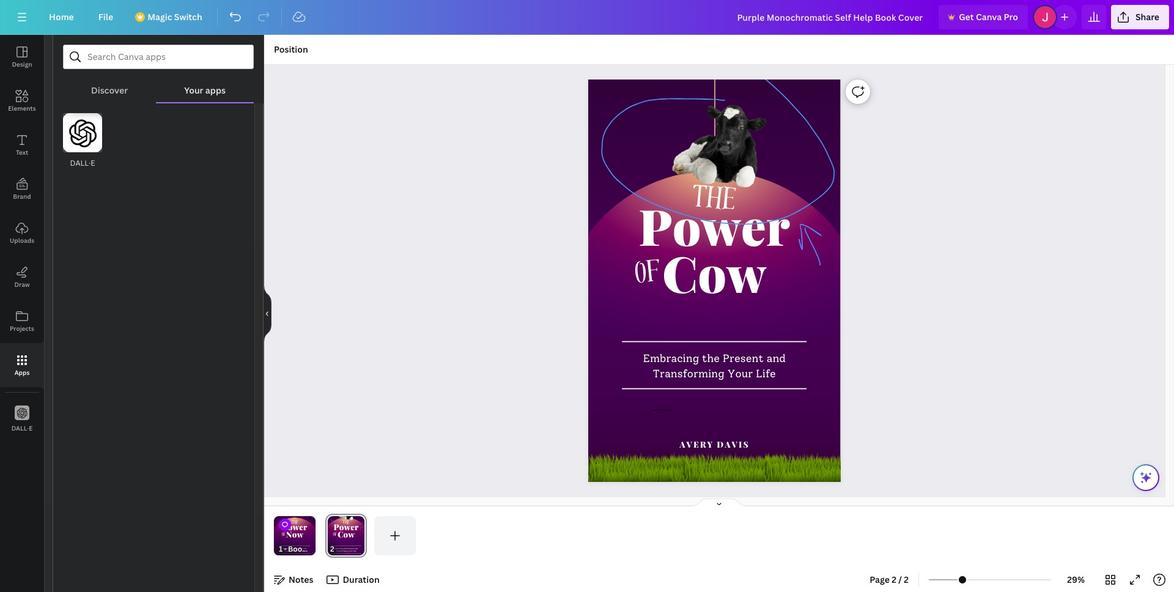 Task type: vqa. For each thing, say whether or not it's contained in the screenshot.
top DALL·E
yes



Task type: describe. For each thing, give the bounding box(es) containing it.
discover
[[91, 84, 128, 96]]

design
[[12, 60, 32, 69]]

1 2 from the left
[[892, 574, 897, 586]]

draw
[[14, 280, 30, 289]]

apps
[[14, 368, 30, 377]]

side panel tab list
[[0, 35, 44, 441]]

power cow
[[639, 192, 791, 306]]

power for now
[[282, 521, 307, 532]]

notes button
[[269, 570, 318, 590]]

1 horizontal spatial embracing
[[644, 352, 700, 365]]

/
[[899, 574, 902, 586]]

power now
[[282, 521, 307, 540]]

page
[[870, 574, 890, 586]]

Page title text field
[[340, 543, 345, 556]]

page 2 / 2 button
[[865, 570, 914, 590]]

brand button
[[0, 167, 44, 211]]

position
[[274, 43, 308, 55]]

notes
[[289, 574, 314, 586]]

dall·e button
[[0, 397, 44, 441]]

magic
[[148, 11, 172, 23]]

your inside button
[[184, 84, 204, 96]]

file button
[[89, 5, 123, 29]]

dm serif display
[[652, 408, 673, 412]]

2 2 from the left
[[905, 574, 909, 586]]

file
[[98, 11, 113, 23]]

magic switch button
[[128, 5, 212, 29]]

projects
[[10, 324, 34, 333]]

avery
[[680, 439, 714, 450]]

0 horizontal spatial transforming
[[285, 550, 297, 552]]

1 horizontal spatial transforming
[[653, 367, 725, 380]]

serif
[[657, 408, 663, 412]]

avery davis
[[680, 439, 750, 450]]

brand
[[13, 192, 31, 201]]

davis
[[717, 439, 750, 450]]

1 vertical spatial present
[[296, 548, 303, 550]]

canva assistant image
[[1139, 471, 1154, 485]]

power for cow
[[639, 192, 791, 259]]

dall·e inside button
[[11, 424, 33, 432]]

2 horizontal spatial your
[[728, 367, 754, 380]]

0 vertical spatial embracing the present and transforming your life
[[644, 352, 786, 380]]

apps
[[206, 84, 226, 96]]

uploads
[[10, 236, 34, 245]]

text button
[[0, 123, 44, 167]]

the inside of the
[[291, 518, 299, 527]]



Task type: locate. For each thing, give the bounding box(es) containing it.
dm
[[652, 408, 656, 412]]

0 horizontal spatial dall·e
[[11, 424, 33, 432]]

1 horizontal spatial dall·e
[[70, 158, 95, 168]]

0 horizontal spatial embracing the present and transforming your life
[[283, 548, 307, 552]]

switch
[[174, 11, 202, 23]]

uploads button
[[0, 211, 44, 255]]

pro
[[1004, 11, 1019, 23]]

1 horizontal spatial embracing the present and transforming your life
[[644, 352, 786, 380]]

29% button
[[1057, 570, 1096, 590]]

1 vertical spatial dall·e
[[11, 424, 33, 432]]

present
[[723, 352, 764, 365], [296, 548, 303, 550]]

home link
[[39, 5, 84, 29]]

2
[[892, 574, 897, 586], [905, 574, 909, 586]]

0 horizontal spatial life
[[302, 550, 305, 552]]

hide image
[[264, 284, 272, 343]]

and
[[767, 352, 786, 365], [304, 548, 307, 550]]

0 horizontal spatial 2
[[892, 574, 897, 586]]

of for of
[[634, 249, 664, 302]]

embracing
[[644, 352, 700, 365], [283, 548, 292, 550]]

get canva pro button
[[939, 5, 1028, 29]]

apps button
[[0, 343, 44, 387]]

draw button
[[0, 255, 44, 299]]

1 vertical spatial embracing
[[283, 548, 292, 550]]

Design title text field
[[728, 5, 934, 29]]

transforming up display
[[653, 367, 725, 380]]

page 2 / 2
[[870, 574, 909, 586]]

page 2 image
[[326, 516, 367, 556]]

1 horizontal spatial 2
[[905, 574, 909, 586]]

dall·e
[[70, 158, 95, 168], [11, 424, 33, 432]]

0 horizontal spatial your
[[184, 84, 204, 96]]

canva
[[976, 11, 1002, 23]]

0 vertical spatial your
[[184, 84, 204, 96]]

0 horizontal spatial of
[[282, 531, 286, 539]]

Search Canva apps search field
[[87, 45, 229, 69]]

cow
[[663, 239, 767, 306]]

of for of the
[[282, 531, 286, 539]]

of
[[634, 249, 664, 302], [282, 531, 286, 539]]

1 vertical spatial embracing the present and transforming your life
[[283, 548, 307, 552]]

2 left /
[[892, 574, 897, 586]]

main menu bar
[[0, 0, 1175, 35]]

hide pages image
[[690, 498, 749, 508]]

design button
[[0, 35, 44, 79]]

text
[[16, 148, 28, 157]]

2 right /
[[905, 574, 909, 586]]

embracing up display
[[644, 352, 700, 365]]

0 vertical spatial dall·e
[[70, 158, 95, 168]]

power
[[639, 192, 791, 259], [282, 521, 307, 532]]

1 horizontal spatial power
[[639, 192, 791, 259]]

transforming
[[653, 367, 725, 380], [285, 550, 297, 552]]

0 horizontal spatial and
[[304, 548, 307, 550]]

projects button
[[0, 299, 44, 343]]

get canva pro
[[960, 11, 1019, 23]]

of inside of the
[[282, 531, 286, 539]]

1 vertical spatial power
[[282, 521, 307, 532]]

0 vertical spatial power
[[639, 192, 791, 259]]

transforming down the now at left
[[285, 550, 297, 552]]

2 vertical spatial your
[[297, 550, 301, 552]]

get
[[960, 11, 974, 23]]

0 vertical spatial transforming
[[653, 367, 725, 380]]

0 vertical spatial life
[[757, 367, 777, 380]]

0 horizontal spatial power
[[282, 521, 307, 532]]

1 horizontal spatial of
[[634, 249, 664, 302]]

1 vertical spatial life
[[302, 550, 305, 552]]

duration button
[[323, 570, 385, 590]]

your apps
[[184, 84, 226, 96]]

1 vertical spatial and
[[304, 548, 307, 550]]

1 vertical spatial your
[[728, 367, 754, 380]]

life
[[757, 367, 777, 380], [302, 550, 305, 552]]

the
[[691, 174, 738, 228], [703, 352, 720, 365], [291, 518, 299, 527], [293, 548, 296, 550]]

discover button
[[63, 69, 156, 102]]

embracing down the now at left
[[283, 548, 292, 550]]

elements button
[[0, 79, 44, 123]]

magic switch
[[148, 11, 202, 23]]

display
[[664, 408, 673, 412]]

embracing the present and transforming your life
[[644, 352, 786, 380], [283, 548, 307, 552]]

1 horizontal spatial and
[[767, 352, 786, 365]]

your apps button
[[156, 69, 254, 102]]

1 horizontal spatial present
[[723, 352, 764, 365]]

0 horizontal spatial embracing
[[283, 548, 292, 550]]

share
[[1136, 11, 1160, 23]]

now
[[286, 529, 304, 540]]

0 vertical spatial and
[[767, 352, 786, 365]]

duration
[[343, 574, 380, 586]]

0 horizontal spatial present
[[296, 548, 303, 550]]

elements
[[8, 104, 36, 113]]

0 vertical spatial present
[[723, 352, 764, 365]]

1 vertical spatial of
[[282, 531, 286, 539]]

your
[[184, 84, 204, 96], [728, 367, 754, 380], [297, 550, 301, 552]]

1 horizontal spatial your
[[297, 550, 301, 552]]

0 vertical spatial embracing
[[644, 352, 700, 365]]

1 vertical spatial transforming
[[285, 550, 297, 552]]

of the
[[282, 518, 299, 539]]

home
[[49, 11, 74, 23]]

1 horizontal spatial life
[[757, 367, 777, 380]]

share button
[[1112, 5, 1170, 29]]

position button
[[269, 40, 313, 59]]

0 vertical spatial of
[[634, 249, 664, 302]]

29%
[[1068, 574, 1085, 586]]



